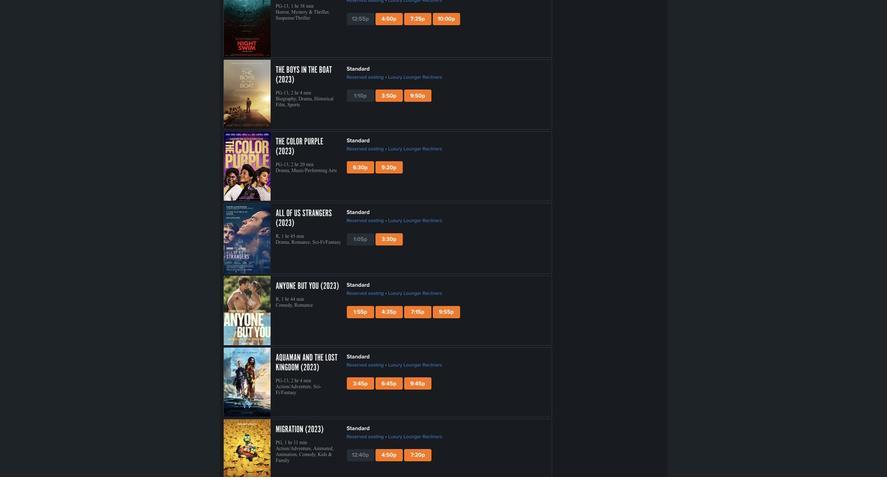 Task type: describe. For each thing, give the bounding box(es) containing it.
luxury lounger recliners button for anyone but you (2023)
[[388, 289, 442, 297]]

min inside pg-13, 2 hr 4 min action/adventure, sci- fi/fantasy
[[304, 378, 311, 383]]

drama, inside pg-13, 2 hr 20 min drama, music/performing arts
[[276, 168, 290, 173]]

lounger for the boys in the boat (2023)
[[404, 73, 421, 80]]

4:50p for 12:55p
[[382, 15, 397, 23]]

38
[[300, 4, 305, 9]]

9:55p link
[[433, 306, 460, 318]]

reserved for the color purple (2023)
[[347, 145, 367, 152]]

min inside the 'pg-13, 2 hr 4 min biography, drama, historical film, sports'
[[304, 90, 311, 95]]

fi/fantasy for aquaman and the lost kingdom (2023)
[[276, 390, 296, 395]]

seating for all of us strangers (2023)
[[368, 217, 384, 224]]

reserved seating for all of us strangers (2023)
[[347, 217, 384, 224]]

seating for the color purple (2023)
[[368, 145, 384, 152]]

mystery
[[291, 10, 308, 15]]

standard for the color purple (2023)
[[347, 136, 370, 145]]

min inside r, 1 hr 44 min comedy, romance
[[297, 297, 304, 302]]

7:20p
[[411, 451, 425, 459]]

select a movie time to buy standard showtimes element for all of us strangers (2023)
[[347, 208, 452, 217]]

reserved seating for aquaman and the lost kingdom (2023)
[[347, 361, 384, 368]]

r, 1 hr 45 min drama, romance, sci-fi/fantasy
[[276, 234, 341, 245]]

pg-13, 2 hr 20 min drama, music/performing arts
[[276, 162, 337, 173]]

9:50p
[[410, 91, 425, 100]]

boys
[[286, 64, 300, 75]]

7:15p
[[411, 308, 424, 316]]

sci- for aquaman and the lost kingdom (2023)
[[314, 384, 321, 389]]

the inside aquaman and the lost kingdom (2023)
[[315, 352, 324, 363]]

select a movie time to buy standard showtimes element for the boys in the boat (2023)
[[347, 65, 452, 73]]

pg- for the boys in the boat (2023)
[[276, 90, 284, 95]]

1:55p
[[354, 308, 367, 316]]

9:45p
[[410, 379, 425, 387]]

hr inside r, 1 hr 44 min comedy, romance
[[285, 297, 289, 302]]

3:45p
[[353, 379, 368, 387]]

1:05 pm showtime element
[[347, 233, 374, 245]]

& inside pg-13, 1 hr 38 min horror, mystery & thriller, suspense/thriller
[[309, 10, 313, 15]]

recliners for the boys in the boat (2023)
[[423, 73, 442, 80]]

select a movie time to buy standard showtimes element for the color purple (2023)
[[347, 136, 452, 145]]

horror,
[[276, 10, 290, 15]]

luxury for the boys in the boat (2023)
[[388, 73, 402, 80]]

luxury lounger recliners for the color purple (2023)
[[388, 145, 442, 152]]

4 for and
[[300, 378, 302, 383]]

44
[[290, 297, 295, 302]]

biography,
[[276, 96, 297, 101]]

hr inside pg, 1 hr 31 min action/adventure, animated, animation, comedy, kids & family
[[288, 440, 292, 445]]

standard for migration (2023)
[[347, 424, 370, 432]]

9:20p
[[382, 163, 397, 171]]

drama, inside the 'pg-13, 2 hr 4 min biography, drama, historical film, sports'
[[299, 96, 313, 101]]

(2023) up animated,
[[305, 424, 324, 435]]

the for the boys in the boat (2023)
[[276, 64, 285, 75]]

1 for all
[[282, 234, 284, 239]]

boat
[[319, 64, 332, 75]]

min inside pg, 1 hr 31 min action/adventure, animated, animation, comedy, kids & family
[[300, 440, 307, 445]]

anyone
[[276, 281, 296, 292]]

(2023) inside the color purple (2023)
[[276, 146, 294, 157]]

recliners for migration (2023)
[[423, 433, 442, 440]]

reserved for migration (2023)
[[347, 433, 367, 440]]

reserved seating for migration (2023)
[[347, 433, 384, 440]]

10:00p link
[[433, 13, 460, 25]]

4:35p
[[382, 308, 396, 316]]

4:50p for 12:40p
[[382, 451, 397, 459]]

select a movie time to buy standard showtimes element for anyone but you (2023)
[[347, 281, 462, 289]]

migration
[[276, 424, 303, 435]]

pg-13, 2 hr 4 min action/adventure, sci- fi/fantasy
[[276, 378, 321, 395]]

standard for all of us strangers (2023)
[[347, 208, 370, 216]]

3:45p link
[[347, 377, 374, 390]]

of
[[286, 208, 292, 219]]

kids
[[318, 452, 327, 457]]

7:25p
[[411, 15, 425, 23]]

purple
[[304, 136, 323, 147]]

1:10p
[[354, 91, 367, 100]]

luxury for anyone but you (2023)
[[388, 290, 402, 297]]

1 inside pg-13, 1 hr 38 min horror, mystery & thriller, suspense/thriller
[[291, 4, 293, 9]]

you
[[309, 281, 319, 292]]

45
[[290, 234, 295, 239]]

7:25p link
[[404, 13, 431, 25]]

lounger for the color purple (2023)
[[404, 145, 421, 152]]

r, for anyone but you (2023)
[[276, 297, 280, 302]]

migration (2023)
[[276, 424, 324, 435]]

family
[[276, 458, 290, 463]]

arts
[[329, 168, 337, 173]]

4 for boys
[[300, 90, 302, 95]]

luxury for aquaman and the lost kingdom (2023)
[[388, 361, 402, 368]]

all
[[276, 208, 285, 219]]

pg-13, 2 hr 4 min biography, drama, historical film, sports
[[276, 90, 334, 107]]

seating for aquaman and the lost kingdom (2023)
[[368, 361, 384, 368]]

(2023) inside all of us strangers (2023)
[[276, 218, 294, 229]]

luxury lounger recliners button for the color purple (2023)
[[388, 145, 442, 153]]

13, for and
[[284, 378, 290, 383]]

7:15p link
[[404, 306, 431, 318]]

pg, 1 hr 31 min action/adventure, animated, animation, comedy, kids & family
[[276, 440, 334, 463]]

romance
[[295, 303, 313, 308]]

all of us strangers (2023)
[[276, 208, 332, 229]]

animation,
[[276, 452, 298, 457]]

luxury for the color purple (2023)
[[388, 145, 402, 152]]

4:50p link for 12:55p
[[375, 13, 403, 25]]

animated,
[[313, 446, 334, 451]]

comedy, inside pg, 1 hr 31 min action/adventure, animated, animation, comedy, kids & family
[[299, 452, 317, 457]]

music/performing
[[292, 168, 327, 173]]

and
[[302, 352, 313, 363]]

r, for all of us strangers (2023)
[[276, 234, 280, 239]]

min inside r, 1 hr 45 min drama, romance, sci-fi/fantasy
[[297, 234, 304, 239]]

9:20p link
[[375, 161, 403, 174]]

9:45p link
[[404, 377, 431, 390]]

20
[[300, 162, 305, 167]]

aquaman
[[276, 352, 301, 363]]



Task type: locate. For each thing, give the bounding box(es) containing it.
2 pg- from the top
[[276, 90, 284, 95]]

6 reserved seating button from the top
[[347, 432, 384, 440]]

historical
[[314, 96, 334, 101]]

in
[[301, 64, 307, 75]]

reserved seating for the boys in the boat (2023)
[[347, 73, 384, 80]]

3 reserved seating from the top
[[347, 217, 384, 224]]

0 vertical spatial sci-
[[312, 240, 320, 245]]

luxury for all of us strangers (2023)
[[388, 217, 402, 224]]

recliners for anyone but you (2023)
[[423, 290, 442, 297]]

sci-
[[312, 240, 320, 245], [314, 384, 321, 389]]

luxury lounger recliners for the boys in the boat (2023)
[[388, 73, 442, 80]]

2 vertical spatial 2
[[291, 378, 293, 383]]

kingdom
[[276, 362, 299, 373]]

but
[[298, 281, 307, 292]]

2 4:50p link from the top
[[375, 449, 403, 461]]

reserved for the boys in the boat (2023)
[[347, 73, 367, 80]]

thriller,
[[314, 10, 330, 15]]

luxury lounger recliners button up 9:20p
[[388, 145, 442, 153]]

drama, up sports
[[299, 96, 313, 101]]

6:30p link
[[347, 161, 374, 174]]

hr left 45 on the left of page
[[285, 234, 289, 239]]

1 4:50p link from the top
[[375, 13, 403, 25]]

1 4 from the top
[[300, 90, 302, 95]]

seating up 12:40p
[[368, 433, 384, 440]]

fi/fantasy right romance,
[[320, 240, 341, 245]]

6 lounger from the top
[[404, 433, 421, 440]]

reserved for anyone but you (2023)
[[347, 290, 367, 297]]

suspense/thriller
[[276, 16, 310, 21]]

4 standard from the top
[[347, 281, 370, 289]]

lounger for anyone but you (2023)
[[404, 290, 421, 297]]

4:50p
[[382, 15, 397, 23], [382, 451, 397, 459]]

6 luxury from the top
[[388, 433, 402, 440]]

luxury lounger recliners for migration (2023)
[[388, 433, 442, 440]]

9:55p
[[439, 308, 454, 316]]

1 recliners from the top
[[423, 73, 442, 80]]

1 for migration
[[284, 440, 287, 445]]

1 action/adventure, from the top
[[276, 384, 312, 389]]

2 luxury lounger recliners button from the top
[[388, 145, 442, 153]]

0 vertical spatial r,
[[276, 234, 280, 239]]

sports
[[287, 102, 300, 107]]

13, for color
[[284, 162, 290, 167]]

1 vertical spatial r,
[[276, 297, 280, 302]]

7:20p link
[[404, 449, 431, 461]]

recliners for the color purple (2023)
[[423, 145, 442, 152]]

drama, left romance,
[[276, 240, 290, 245]]

reserved seating button for all of us strangers (2023)
[[347, 217, 384, 224]]

luxury lounger recliners button
[[388, 73, 442, 81], [388, 145, 442, 153], [388, 217, 442, 224], [388, 289, 442, 297], [388, 361, 442, 369], [388, 432, 442, 440]]

the right 'in'
[[308, 64, 317, 75]]

hr
[[295, 4, 299, 9], [295, 90, 299, 95], [295, 162, 299, 167], [285, 234, 289, 239], [285, 297, 289, 302], [295, 378, 299, 383], [288, 440, 292, 445]]

min right 31
[[300, 440, 307, 445]]

standard for the boys in the boat (2023)
[[347, 65, 370, 73]]

1 pg- from the top
[[276, 4, 284, 9]]

13, inside pg-13, 2 hr 20 min drama, music/performing arts
[[284, 162, 290, 167]]

4 13, from the top
[[284, 378, 290, 383]]

4:35p link
[[375, 306, 403, 318]]

3 standard from the top
[[347, 208, 370, 216]]

2 4:50p from the top
[[382, 451, 397, 459]]

1 vertical spatial fi/fantasy
[[276, 390, 296, 395]]

luxury lounger recliners up 9:20p
[[388, 145, 442, 152]]

4 luxury from the top
[[388, 290, 402, 297]]

select a movie time to buy standard showtimes element up '3:50p'
[[347, 65, 452, 73]]

reserved seating button up 1:05p
[[347, 217, 384, 224]]

4:50p link for 12:40p
[[375, 449, 403, 461]]

standard up 1:55p
[[347, 281, 370, 289]]

1:55p link
[[347, 306, 374, 318]]

standard up 6:30p at left
[[347, 136, 370, 145]]

reserved up 3:45p
[[347, 361, 367, 368]]

comedy, down "44"
[[276, 303, 293, 308]]

reserved seating button for the color purple (2023)
[[347, 145, 384, 153]]

pg- down kingdom
[[276, 378, 284, 383]]

reserved seating button up 1:55p
[[347, 289, 384, 297]]

min
[[306, 4, 314, 9], [304, 90, 311, 95], [306, 162, 314, 167], [297, 234, 304, 239], [297, 297, 304, 302], [304, 378, 311, 383], [300, 440, 307, 445]]

0 vertical spatial the
[[276, 64, 285, 75]]

lounger for aquaman and the lost kingdom (2023)
[[404, 361, 421, 368]]

hr left 31
[[288, 440, 292, 445]]

6 reserved from the top
[[347, 433, 367, 440]]

2 action/adventure, from the top
[[276, 446, 312, 451]]

color
[[286, 136, 303, 147]]

1
[[291, 4, 293, 9], [282, 234, 284, 239], [282, 297, 284, 302], [284, 440, 287, 445]]

seating up 3:30p
[[368, 217, 384, 224]]

the
[[276, 64, 285, 75], [276, 136, 285, 147]]

4 luxury lounger recliners from the top
[[388, 290, 442, 297]]

min up romance
[[297, 297, 304, 302]]

pg- for the color purple (2023)
[[276, 162, 284, 167]]

6 seating from the top
[[368, 433, 384, 440]]

reserved seating up 1:10p
[[347, 73, 384, 80]]

seating for the boys in the boat (2023)
[[368, 73, 384, 80]]

6 luxury lounger recliners from the top
[[388, 433, 442, 440]]

luxury lounger recliners up 9:50p
[[388, 73, 442, 80]]

2 left 20
[[291, 162, 293, 167]]

2 for the boys in the boat (2023)
[[291, 90, 293, 95]]

2 reserved seating from the top
[[347, 145, 384, 152]]

5 luxury lounger recliners button from the top
[[388, 361, 442, 369]]

pg- inside pg-13, 2 hr 20 min drama, music/performing arts
[[276, 162, 284, 167]]

6 standard from the top
[[347, 424, 370, 432]]

3 luxury from the top
[[388, 217, 402, 224]]

aquaman and the lost kingdom (2023)
[[276, 352, 338, 373]]

standard
[[347, 65, 370, 73], [347, 136, 370, 145], [347, 208, 370, 216], [347, 281, 370, 289], [347, 353, 370, 361], [347, 424, 370, 432]]

1 lounger from the top
[[404, 73, 421, 80]]

13, inside the 'pg-13, 2 hr 4 min biography, drama, historical film, sports'
[[284, 90, 290, 95]]

1 seating from the top
[[368, 73, 384, 80]]

pg- left 20
[[276, 162, 284, 167]]

(2023) up pg-13, 2 hr 4 min action/adventure, sci- fi/fantasy
[[301, 362, 319, 373]]

reserved seating button for the boys in the boat (2023)
[[347, 73, 384, 81]]

(2023) up pg-13, 2 hr 20 min drama, music/performing arts
[[276, 146, 294, 157]]

4:50p left the 7:20p
[[382, 451, 397, 459]]

min down the boys in the boat (2023)
[[304, 90, 311, 95]]

3 lounger from the top
[[404, 217, 421, 224]]

2 reserved from the top
[[347, 145, 367, 152]]

hr inside the 'pg-13, 2 hr 4 min biography, drama, historical film, sports'
[[295, 90, 299, 95]]

0 vertical spatial comedy,
[[276, 303, 293, 308]]

1 the from the top
[[276, 64, 285, 75]]

reserved seating for the color purple (2023)
[[347, 145, 384, 152]]

luxury lounger recliners button for all of us strangers (2023)
[[388, 217, 442, 224]]

r, left "44"
[[276, 297, 280, 302]]

hr down kingdom
[[295, 378, 299, 383]]

seating up '3:50p'
[[368, 73, 384, 80]]

2 seating from the top
[[368, 145, 384, 152]]

5 luxury from the top
[[388, 361, 402, 368]]

1 left "44"
[[282, 297, 284, 302]]

9:50p link
[[404, 90, 431, 102]]

pg-
[[276, 4, 284, 9], [276, 90, 284, 95], [276, 162, 284, 167], [276, 378, 284, 383]]

0 vertical spatial 4:50p link
[[375, 13, 403, 25]]

standard right lost
[[347, 353, 370, 361]]

pg- inside pg-13, 2 hr 4 min action/adventure, sci- fi/fantasy
[[276, 378, 284, 383]]

pg- up biography,
[[276, 90, 284, 95]]

13, up "horror,"
[[284, 4, 290, 9]]

1 2 from the top
[[291, 90, 293, 95]]

reserved seating up 6:30p at left
[[347, 145, 384, 152]]

select a movie time to buy standard showtimes element
[[347, 65, 452, 73], [347, 136, 452, 145], [347, 208, 452, 217], [347, 281, 462, 289], [347, 353, 452, 361], [347, 424, 452, 432]]

2 down kingdom
[[291, 378, 293, 383]]

2 luxury lounger recliners from the top
[[388, 145, 442, 152]]

4 lounger from the top
[[404, 290, 421, 297]]

(2023) right 'you'
[[321, 281, 339, 292]]

1 horizontal spatial fi/fantasy
[[320, 240, 341, 245]]

reserved for all of us strangers (2023)
[[347, 217, 367, 224]]

lost
[[325, 352, 338, 363]]

0 vertical spatial &
[[309, 10, 313, 15]]

2 reserved seating button from the top
[[347, 145, 384, 153]]

3:30p link
[[375, 233, 403, 245]]

min right 38
[[306, 4, 314, 9]]

reserved seating button up 12:40p
[[347, 432, 384, 440]]

select a movie time to buy standard showtimes element for aquaman and the lost kingdom (2023)
[[347, 353, 452, 361]]

sci- for all of us strangers (2023)
[[312, 240, 320, 245]]

13, inside pg-13, 1 hr 38 min horror, mystery & thriller, suspense/thriller
[[284, 4, 290, 9]]

luxury lounger recliners button for aquaman and the lost kingdom (2023)
[[388, 361, 442, 369]]

1 vertical spatial 4:50p
[[382, 451, 397, 459]]

lounger for all of us strangers (2023)
[[404, 217, 421, 224]]

the right and
[[315, 352, 324, 363]]

(2023) up biography,
[[276, 74, 294, 85]]

5 recliners from the top
[[423, 361, 442, 368]]

reserved for aquaman and the lost kingdom (2023)
[[347, 361, 367, 368]]

1 vertical spatial 4
[[300, 378, 302, 383]]

4 seating from the top
[[368, 290, 384, 297]]

reserved seating up 1:55p
[[347, 290, 384, 297]]

luxury lounger recliners up 7:15p
[[388, 290, 442, 297]]

2 for aquaman and the lost kingdom (2023)
[[291, 378, 293, 383]]

reserved seating button up 3:45p
[[347, 361, 384, 369]]

pg- up "horror,"
[[276, 4, 284, 9]]

3 luxury lounger recliners from the top
[[388, 217, 442, 224]]

sci- inside pg-13, 2 hr 4 min action/adventure, sci- fi/fantasy
[[314, 384, 321, 389]]

0 horizontal spatial fi/fantasy
[[276, 390, 296, 395]]

r,
[[276, 234, 280, 239], [276, 297, 280, 302]]

6 luxury lounger recliners button from the top
[[388, 432, 442, 440]]

(2023) inside aquaman and the lost kingdom (2023)
[[301, 362, 319, 373]]

luxury lounger recliners button up 3:30p
[[388, 217, 442, 224]]

the inside the color purple (2023)
[[276, 136, 285, 147]]

sci- down aquaman and the lost kingdom (2023)
[[314, 384, 321, 389]]

reserved seating for anyone but you (2023)
[[347, 290, 384, 297]]

1 r, from the top
[[276, 234, 280, 239]]

reserved seating button up 6:30p at left
[[347, 145, 384, 153]]

12:55p
[[352, 15, 369, 23]]

r, inside r, 1 hr 45 min drama, romance, sci-fi/fantasy
[[276, 234, 280, 239]]

seating up the 6:45p
[[368, 361, 384, 368]]

4 pg- from the top
[[276, 378, 284, 383]]

1 luxury lounger recliners button from the top
[[388, 73, 442, 81]]

1 luxury from the top
[[388, 73, 402, 80]]

select a movie time to buy standard showtimes element up the 6:45p
[[347, 353, 452, 361]]

5 luxury lounger recliners from the top
[[388, 361, 442, 368]]

0 vertical spatial fi/fantasy
[[320, 240, 341, 245]]

hr left "44"
[[285, 297, 289, 302]]

1 horizontal spatial &
[[328, 452, 332, 457]]

action/adventure, down kingdom
[[276, 384, 312, 389]]

1 vertical spatial 2
[[291, 162, 293, 167]]

13, down kingdom
[[284, 378, 290, 383]]

4 inside the 'pg-13, 2 hr 4 min biography, drama, historical film, sports'
[[300, 90, 302, 95]]

reserved seating button for aquaman and the lost kingdom (2023)
[[347, 361, 384, 369]]

13, inside pg-13, 2 hr 4 min action/adventure, sci- fi/fantasy
[[284, 378, 290, 383]]

hr inside pg-13, 2 hr 4 min action/adventure, sci- fi/fantasy
[[295, 378, 299, 383]]

pg,
[[276, 440, 283, 445]]

1 for anyone
[[282, 297, 284, 302]]

the for the color purple (2023)
[[276, 136, 285, 147]]

min up music/performing
[[306, 162, 314, 167]]

1 vertical spatial comedy,
[[299, 452, 317, 457]]

seating
[[368, 73, 384, 80], [368, 145, 384, 152], [368, 217, 384, 224], [368, 290, 384, 297], [368, 361, 384, 368], [368, 433, 384, 440]]

0 vertical spatial drama,
[[299, 96, 313, 101]]

min inside pg-13, 2 hr 20 min drama, music/performing arts
[[306, 162, 314, 167]]

reserved seating up 3:45p
[[347, 361, 384, 368]]

seating for anyone but you (2023)
[[368, 290, 384, 297]]

1 inside r, 1 hr 45 min drama, romance, sci-fi/fantasy
[[282, 234, 284, 239]]

2 inside pg-13, 2 hr 20 min drama, music/performing arts
[[291, 162, 293, 167]]

the color purple (2023)
[[276, 136, 323, 157]]

fi/fantasy for all of us strangers (2023)
[[320, 240, 341, 245]]

4 select a movie time to buy standard showtimes element from the top
[[347, 281, 462, 289]]

luxury for migration (2023)
[[388, 433, 402, 440]]

3 reserved seating button from the top
[[347, 217, 384, 224]]

drama,
[[299, 96, 313, 101], [276, 168, 290, 173], [276, 240, 290, 245]]

luxury lounger recliners button up the 7:20p
[[388, 432, 442, 440]]

1 vertical spatial sci-
[[314, 384, 321, 389]]

us
[[294, 208, 301, 219]]

luxury lounger recliners for all of us strangers (2023)
[[388, 217, 442, 224]]

romance,
[[292, 240, 311, 245]]

6 recliners from the top
[[423, 433, 442, 440]]

0 vertical spatial 2
[[291, 90, 293, 95]]

pg- inside pg-13, 1 hr 38 min horror, mystery & thriller, suspense/thriller
[[276, 4, 284, 9]]

5 seating from the top
[[368, 361, 384, 368]]

5 lounger from the top
[[404, 361, 421, 368]]

reserved
[[347, 73, 367, 80], [347, 145, 367, 152], [347, 217, 367, 224], [347, 290, 367, 297], [347, 361, 367, 368], [347, 433, 367, 440]]

reserved seating up 1:05p
[[347, 217, 384, 224]]

reserved seating
[[347, 73, 384, 80], [347, 145, 384, 152], [347, 217, 384, 224], [347, 290, 384, 297], [347, 361, 384, 368], [347, 433, 384, 440]]

luxury lounger recliners up 3:30p
[[388, 217, 442, 224]]

hr inside pg-13, 1 hr 38 min horror, mystery & thriller, suspense/thriller
[[295, 4, 299, 9]]

2 select a movie time to buy standard showtimes element from the top
[[347, 136, 452, 145]]

1 reserved seating from the top
[[347, 73, 384, 80]]

6 reserved seating from the top
[[347, 433, 384, 440]]

13, up biography,
[[284, 90, 290, 95]]

4:50p left the 7:25p
[[382, 15, 397, 23]]

the left boys
[[276, 64, 285, 75]]

4 reserved seating button from the top
[[347, 289, 384, 297]]

1 reserved seating button from the top
[[347, 73, 384, 81]]

2 luxury from the top
[[388, 145, 402, 152]]

luxury lounger recliners for aquaman and the lost kingdom (2023)
[[388, 361, 442, 368]]

& right the kids
[[328, 452, 332, 457]]

2 lounger from the top
[[404, 145, 421, 152]]

recliners for all of us strangers (2023)
[[423, 217, 442, 224]]

2 2 from the top
[[291, 162, 293, 167]]

13, for boys
[[284, 90, 290, 95]]

3:50p link
[[375, 90, 403, 102]]

2 recliners from the top
[[423, 145, 442, 152]]

6:45p
[[382, 379, 397, 387]]

select a movie time to buy standard showtimes element up 9:20p
[[347, 136, 452, 145]]

select a movie time to buy standard showtimes element for migration (2023)
[[347, 424, 452, 432]]

the boys in the boat (2023)
[[276, 64, 332, 85]]

action/adventure, inside pg, 1 hr 31 min action/adventure, animated, animation, comedy, kids & family
[[276, 446, 312, 451]]

reserved seating up 12:40p
[[347, 433, 384, 440]]

comedy, left the kids
[[299, 452, 317, 457]]

reserved up 6:30p at left
[[347, 145, 367, 152]]

select a movie time to buy standard showtimes element up 7:15p
[[347, 281, 462, 289]]

5 standard from the top
[[347, 353, 370, 361]]

1 vertical spatial drama,
[[276, 168, 290, 173]]

hr left 38
[[295, 4, 299, 9]]

the left color
[[276, 136, 285, 147]]

3 reserved from the top
[[347, 217, 367, 224]]

3:50p
[[382, 91, 397, 100]]

fi/fantasy
[[320, 240, 341, 245], [276, 390, 296, 395]]

0 vertical spatial 4:50p
[[382, 15, 397, 23]]

1 right pg,
[[284, 440, 287, 445]]

3 select a movie time to buy standard showtimes element from the top
[[347, 208, 452, 217]]

0 vertical spatial the
[[308, 64, 317, 75]]

1 vertical spatial action/adventure,
[[276, 446, 312, 451]]

seating for migration (2023)
[[368, 433, 384, 440]]

pg-13, 1 hr 38 min horror, mystery & thriller, suspense/thriller
[[276, 4, 330, 21]]

comedy, inside r, 1 hr 44 min comedy, romance
[[276, 303, 293, 308]]

1 horizontal spatial comedy,
[[299, 452, 317, 457]]

5 reserved seating from the top
[[347, 361, 384, 368]]

the inside the boys in the boat (2023)
[[308, 64, 317, 75]]

luxury lounger recliners button for the boys in the boat (2023)
[[388, 73, 442, 81]]

2 vertical spatial drama,
[[276, 240, 290, 245]]

2 for the color purple (2023)
[[291, 162, 293, 167]]

r, inside r, 1 hr 44 min comedy, romance
[[276, 297, 280, 302]]

fi/fantasy down kingdom
[[276, 390, 296, 395]]

10:00p
[[438, 15, 455, 23]]

1:10 pm showtime element
[[347, 90, 374, 102]]

4:50p link
[[375, 13, 403, 25], [375, 449, 403, 461]]

3 luxury lounger recliners button from the top
[[388, 217, 442, 224]]

13,
[[284, 4, 290, 9], [284, 90, 290, 95], [284, 162, 290, 167], [284, 378, 290, 383]]

4 down aquaman and the lost kingdom (2023)
[[300, 378, 302, 383]]

(2023) up 45 on the left of page
[[276, 218, 294, 229]]

1 standard from the top
[[347, 65, 370, 73]]

standard up 1:05p
[[347, 208, 370, 216]]

4 reserved from the top
[[347, 290, 367, 297]]

(2023)
[[276, 74, 294, 85], [276, 146, 294, 157], [276, 218, 294, 229], [321, 281, 339, 292], [301, 362, 319, 373], [305, 424, 324, 435]]

12:40p
[[352, 451, 369, 459]]

r, left 45 on the left of page
[[276, 234, 280, 239]]

3 recliners from the top
[[423, 217, 442, 224]]

standard up 1:10p
[[347, 65, 370, 73]]

1 4:50p from the top
[[382, 15, 397, 23]]

4
[[300, 90, 302, 95], [300, 378, 302, 383]]

1 vertical spatial the
[[276, 136, 285, 147]]

1 select a movie time to buy standard showtimes element from the top
[[347, 65, 452, 73]]

action/adventure, down 31
[[276, 446, 312, 451]]

film,
[[276, 102, 286, 107]]

drama, left music/performing
[[276, 168, 290, 173]]

1 reserved from the top
[[347, 73, 367, 80]]

2 r, from the top
[[276, 297, 280, 302]]

r, 1 hr 44 min comedy, romance
[[276, 297, 313, 308]]

4 up sports
[[300, 90, 302, 95]]

luxury lounger recliners
[[388, 73, 442, 80], [388, 145, 442, 152], [388, 217, 442, 224], [388, 290, 442, 297], [388, 361, 442, 368], [388, 433, 442, 440]]

0 vertical spatial 4
[[300, 90, 302, 95]]

reserved seating button
[[347, 73, 384, 81], [347, 145, 384, 153], [347, 217, 384, 224], [347, 289, 384, 297], [347, 361, 384, 369], [347, 432, 384, 440]]

5 select a movie time to buy standard showtimes element from the top
[[347, 353, 452, 361]]

4 reserved seating from the top
[[347, 290, 384, 297]]

2 up biography,
[[291, 90, 293, 95]]

luxury lounger recliners button up 9:50p
[[388, 73, 442, 81]]

hr left 20
[[295, 162, 299, 167]]

1 13, from the top
[[284, 4, 290, 9]]

reserved seating button for migration (2023)
[[347, 432, 384, 440]]

2 4 from the top
[[300, 378, 302, 383]]

drama, inside r, 1 hr 45 min drama, romance, sci-fi/fantasy
[[276, 240, 290, 245]]

2 13, from the top
[[284, 90, 290, 95]]

1 luxury lounger recliners from the top
[[388, 73, 442, 80]]

&
[[309, 10, 313, 15], [328, 452, 332, 457]]

hr up biography,
[[295, 90, 299, 95]]

reserved up 1:55p
[[347, 290, 367, 297]]

2 inside the 'pg-13, 2 hr 4 min biography, drama, historical film, sports'
[[291, 90, 293, 95]]

recliners
[[423, 73, 442, 80], [423, 145, 442, 152], [423, 217, 442, 224], [423, 290, 442, 297], [423, 361, 442, 368], [423, 433, 442, 440]]

6 select a movie time to buy standard showtimes element from the top
[[347, 424, 452, 432]]

5 reserved seating button from the top
[[347, 361, 384, 369]]

4 luxury lounger recliners button from the top
[[388, 289, 442, 297]]

12:55 pm showtime element
[[347, 13, 374, 25]]

strangers
[[302, 208, 332, 219]]

seating up 4:35p
[[368, 290, 384, 297]]

1:05p
[[354, 235, 367, 243]]

action/adventure,
[[276, 384, 312, 389], [276, 446, 312, 451]]

lounger for migration (2023)
[[404, 433, 421, 440]]

1 up mystery
[[291, 4, 293, 9]]

luxury lounger recliners button up 7:15p
[[388, 289, 442, 297]]

comedy,
[[276, 303, 293, 308], [299, 452, 317, 457]]

sci- right romance,
[[312, 240, 320, 245]]

2 the from the top
[[276, 136, 285, 147]]

0 horizontal spatial comedy,
[[276, 303, 293, 308]]

6:30p
[[353, 163, 368, 171]]

standard for aquaman and the lost kingdom (2023)
[[347, 353, 370, 361]]

hr inside r, 1 hr 45 min drama, romance, sci-fi/fantasy
[[285, 234, 289, 239]]

hr inside pg-13, 2 hr 20 min drama, music/performing arts
[[295, 162, 299, 167]]

(2023) inside the boys in the boat (2023)
[[276, 74, 294, 85]]

1 inside pg, 1 hr 31 min action/adventure, animated, animation, comedy, kids & family
[[284, 440, 287, 445]]

1 vertical spatial 4:50p link
[[375, 449, 403, 461]]

luxury lounger recliners button for migration (2023)
[[388, 432, 442, 440]]

luxury
[[388, 73, 402, 80], [388, 145, 402, 152], [388, 217, 402, 224], [388, 290, 402, 297], [388, 361, 402, 368], [388, 433, 402, 440]]

1 vertical spatial &
[[328, 452, 332, 457]]

min inside pg-13, 1 hr 38 min horror, mystery & thriller, suspense/thriller
[[306, 4, 314, 9]]

reserved seating button for anyone but you (2023)
[[347, 289, 384, 297]]

3:30p
[[382, 235, 396, 243]]

reserved up 1:05p
[[347, 217, 367, 224]]

31
[[293, 440, 298, 445]]

pg- inside the 'pg-13, 2 hr 4 min biography, drama, historical film, sports'
[[276, 90, 284, 95]]

6:45p link
[[375, 377, 403, 390]]

sci- inside r, 1 hr 45 min drama, romance, sci-fi/fantasy
[[312, 240, 320, 245]]

0 vertical spatial action/adventure,
[[276, 384, 312, 389]]

luxury lounger recliners for anyone but you (2023)
[[388, 290, 442, 297]]

recliners for aquaman and the lost kingdom (2023)
[[423, 361, 442, 368]]

the
[[308, 64, 317, 75], [315, 352, 324, 363]]

5 reserved from the top
[[347, 361, 367, 368]]

fi/fantasy inside r, 1 hr 45 min drama, romance, sci-fi/fantasy
[[320, 240, 341, 245]]

select a movie time to buy standard showtimes element up the 7:20p
[[347, 424, 452, 432]]

1 inside r, 1 hr 44 min comedy, romance
[[282, 297, 284, 302]]

& left thriller,
[[309, 10, 313, 15]]

min up romance,
[[297, 234, 304, 239]]

action/adventure, inside pg-13, 2 hr 4 min action/adventure, sci- fi/fantasy
[[276, 384, 312, 389]]

3 pg- from the top
[[276, 162, 284, 167]]

select a movie time to buy standard showtimes element up 3:30p
[[347, 208, 452, 217]]

anyone but you (2023)
[[276, 281, 339, 292]]

fi/fantasy inside pg-13, 2 hr 4 min action/adventure, sci- fi/fantasy
[[276, 390, 296, 395]]

2 standard from the top
[[347, 136, 370, 145]]

4 recliners from the top
[[423, 290, 442, 297]]

0 horizontal spatial &
[[309, 10, 313, 15]]

standard up 12:40p
[[347, 424, 370, 432]]

1 vertical spatial the
[[315, 352, 324, 363]]

2 inside pg-13, 2 hr 4 min action/adventure, sci- fi/fantasy
[[291, 378, 293, 383]]

& inside pg, 1 hr 31 min action/adventure, animated, animation, comedy, kids & family
[[328, 452, 332, 457]]

3 13, from the top
[[284, 162, 290, 167]]

3 2 from the top
[[291, 378, 293, 383]]

seating up 9:20p
[[368, 145, 384, 152]]

4 inside pg-13, 2 hr 4 min action/adventure, sci- fi/fantasy
[[300, 378, 302, 383]]

1 left 45 on the left of page
[[282, 234, 284, 239]]

pg- for aquaman and the lost kingdom (2023)
[[276, 378, 284, 383]]

3 seating from the top
[[368, 217, 384, 224]]

12:40 pm showtime element
[[347, 449, 374, 461]]

standard for anyone but you (2023)
[[347, 281, 370, 289]]

the inside the boys in the boat (2023)
[[276, 64, 285, 75]]

4:50p link left the 7:20p
[[375, 449, 403, 461]]

reserved up 1:10p
[[347, 73, 367, 80]]



Task type: vqa. For each thing, say whether or not it's contained in the screenshot.
4 inside PG-13, 2 hr 4 min Action/Adventure, Sci- Fi/Fantasy
yes



